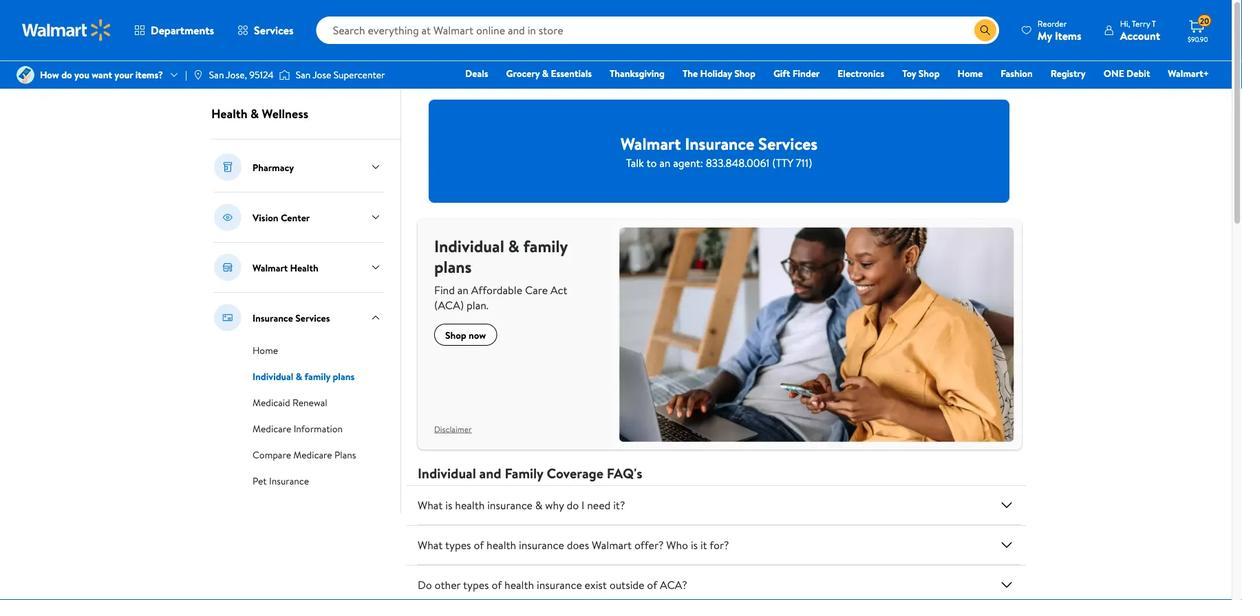Task type: describe. For each thing, give the bounding box(es) containing it.
(aca)
[[434, 298, 464, 313]]

plan.
[[467, 298, 489, 313]]

1 horizontal spatial of
[[492, 578, 502, 593]]

vision center image
[[214, 204, 242, 231]]

and
[[479, 464, 501, 483]]

individual & family plans find an affordable care act (aca) plan.
[[434, 235, 568, 313]]

shop inside the holiday shop link
[[734, 67, 756, 80]]

plans for individual & family plans find an affordable care act (aca) plan.
[[434, 255, 472, 278]]

now
[[469, 328, 486, 342]]

holiday
[[700, 67, 732, 80]]

plans
[[334, 449, 356, 462]]

agent:
[[673, 155, 703, 171]]

1 vertical spatial types
[[463, 578, 489, 593]]

|
[[185, 68, 187, 82]]

outside
[[610, 578, 645, 593]]

2 vertical spatial insurance
[[537, 578, 582, 593]]

i
[[582, 498, 585, 513]]

thanksgiving
[[610, 67, 665, 80]]

what is health insurance & why do i need it?
[[418, 498, 625, 513]]

need
[[587, 498, 611, 513]]

the holiday shop
[[683, 67, 756, 80]]

Search search field
[[316, 17, 999, 44]]

1 horizontal spatial health
[[290, 261, 318, 274]]

walmart+
[[1168, 67, 1209, 80]]

do other types of health insurance exist outside of aca?
[[418, 578, 687, 593]]

coverage
[[547, 464, 604, 483]]

20
[[1200, 15, 1209, 27]]

walmart health image
[[214, 254, 242, 281]]

0 horizontal spatial medicare
[[253, 423, 291, 436]]

it
[[701, 538, 707, 553]]

individual and family coverage faq's
[[418, 464, 642, 483]]

electronics link
[[832, 66, 891, 81]]

& for grocery & essentials
[[542, 67, 549, 80]]

walmart insurance services talk to an agent: 833.848.0061 (tty 711)
[[621, 132, 818, 171]]

individual for individual & family plans
[[253, 370, 293, 384]]

0 horizontal spatial of
[[474, 538, 484, 553]]

exist
[[585, 578, 607, 593]]

0 horizontal spatial home link
[[253, 343, 278, 358]]

shop inside shop now link
[[445, 328, 466, 342]]

family
[[505, 464, 543, 483]]

1 vertical spatial home
[[253, 344, 278, 358]]

2 vertical spatial services
[[295, 311, 330, 325]]

walmart+ link
[[1162, 66, 1215, 81]]

essentials
[[551, 67, 592, 80]]

hi,
[[1120, 18, 1130, 29]]

services button
[[226, 14, 305, 47]]

& for individual & family plans
[[296, 370, 302, 384]]

who
[[666, 538, 688, 553]]

supercenter
[[334, 68, 385, 82]]

individual for individual and family coverage faq's
[[418, 464, 476, 483]]

my
[[1038, 28, 1052, 43]]

do
[[418, 578, 432, 593]]

$90.90
[[1188, 34, 1208, 44]]

san jose, 95124
[[209, 68, 274, 82]]

walmart insurance services image
[[214, 304, 242, 332]]

medicare information link
[[253, 421, 343, 436]]

jose
[[313, 68, 331, 82]]

deals
[[465, 67, 488, 80]]

 image for how do you want your items?
[[17, 66, 34, 84]]

walmart image
[[22, 19, 111, 41]]

1 vertical spatial insurance
[[519, 538, 564, 553]]

center
[[281, 211, 310, 224]]

711)
[[796, 155, 812, 171]]

deals link
[[459, 66, 495, 81]]

individual & family plans
[[253, 370, 355, 384]]

disclaimer button
[[434, 424, 472, 435]]

0 vertical spatial health
[[455, 498, 485, 513]]

t
[[1152, 18, 1156, 29]]

pet insurance link
[[253, 474, 309, 489]]

offer?
[[635, 538, 664, 553]]

1 horizontal spatial do
[[567, 498, 579, 513]]

individual & family plans link
[[253, 369, 355, 384]]

departments
[[151, 23, 214, 38]]

what for what types of health insurance does walmart offer? who is it for?
[[418, 538, 443, 553]]

find
[[434, 283, 455, 298]]

san for san jose supercenter
[[296, 68, 311, 82]]

electronics
[[838, 67, 885, 80]]

renewal
[[292, 396, 327, 410]]

registry
[[1051, 67, 1086, 80]]

health & wellness
[[211, 105, 308, 123]]

what for what is health insurance & why do i need it?
[[418, 498, 443, 513]]

0 vertical spatial is
[[445, 498, 452, 513]]

want
[[92, 68, 112, 82]]

how
[[40, 68, 59, 82]]

walmart health
[[253, 261, 318, 274]]

disclaimer
[[434, 424, 472, 435]]

talk
[[626, 155, 644, 171]]

2 vertical spatial walmart
[[592, 538, 632, 553]]

compare
[[253, 449, 291, 462]]

fashion link
[[995, 66, 1039, 81]]

fashion
[[1001, 67, 1033, 80]]

pet
[[253, 475, 267, 488]]

one
[[1104, 67, 1124, 80]]

insurance services
[[253, 311, 330, 325]]

finder
[[793, 67, 820, 80]]

san for san jose, 95124
[[209, 68, 224, 82]]

jose,
[[226, 68, 247, 82]]

terry
[[1132, 18, 1150, 29]]



Task type: locate. For each thing, give the bounding box(es) containing it.
individual up medicaid
[[253, 370, 293, 384]]

of
[[474, 538, 484, 553], [492, 578, 502, 593], [647, 578, 657, 593]]

plans for individual & family plans
[[333, 370, 355, 384]]

0 vertical spatial plans
[[434, 255, 472, 278]]

1 horizontal spatial services
[[295, 311, 330, 325]]

walmart for health
[[253, 261, 288, 274]]

1 what from the top
[[418, 498, 443, 513]]

 image left how
[[17, 66, 34, 84]]

 image right |
[[193, 70, 204, 81]]

family
[[523, 235, 568, 258], [305, 370, 330, 384]]

san left "jose"
[[296, 68, 311, 82]]

(tty
[[772, 155, 793, 171]]

& for health & wellness
[[251, 105, 259, 123]]

do
[[61, 68, 72, 82], [567, 498, 579, 513]]

0 vertical spatial types
[[445, 538, 471, 553]]

individual up the find
[[434, 235, 504, 258]]

san jose supercenter
[[296, 68, 385, 82]]

0 vertical spatial walmart
[[621, 132, 681, 155]]

insurance left does
[[519, 538, 564, 553]]

family for individual & family plans
[[305, 370, 330, 384]]

insurance down family
[[487, 498, 533, 513]]

1 horizontal spatial san
[[296, 68, 311, 82]]

compare medicare plans
[[253, 449, 356, 462]]

0 vertical spatial insurance
[[487, 498, 533, 513]]

1 horizontal spatial home link
[[952, 66, 989, 81]]

0 vertical spatial an
[[660, 155, 671, 171]]

items
[[1055, 28, 1082, 43]]

gift finder link
[[767, 66, 826, 81]]

2 what from the top
[[418, 538, 443, 553]]

1 vertical spatial family
[[305, 370, 330, 384]]

shop inside toy shop link
[[919, 67, 940, 80]]

home
[[958, 67, 983, 80], [253, 344, 278, 358]]

Walmart Site-Wide search field
[[316, 17, 999, 44]]

 image
[[17, 66, 34, 84], [279, 68, 290, 82], [193, 70, 204, 81]]

insurance left '(tty'
[[685, 132, 754, 155]]

types
[[445, 538, 471, 553], [463, 578, 489, 593]]

& up affordable on the left top of the page
[[508, 235, 519, 258]]

faq's
[[607, 464, 642, 483]]

2 horizontal spatial shop
[[919, 67, 940, 80]]

shop right holiday
[[734, 67, 756, 80]]

services inside popup button
[[254, 23, 294, 38]]

 image right 95124
[[279, 68, 290, 82]]

aca?
[[660, 578, 687, 593]]

1 vertical spatial is
[[691, 538, 698, 553]]

shop now link
[[434, 324, 497, 346]]

pet insurance
[[253, 475, 309, 488]]

to
[[647, 155, 657, 171]]

1 vertical spatial medicare
[[293, 449, 332, 462]]

1 horizontal spatial an
[[660, 155, 671, 171]]

& left wellness
[[251, 105, 259, 123]]

grocery
[[506, 67, 540, 80]]

walmart for insurance
[[621, 132, 681, 155]]

individual for individual & family plans find an affordable care act (aca) plan.
[[434, 235, 504, 258]]

home link
[[952, 66, 989, 81], [253, 343, 278, 358]]

one debit
[[1104, 67, 1150, 80]]

health down what is health insurance & why do i need it?
[[487, 538, 516, 553]]

the holiday shop link
[[677, 66, 762, 81]]

what is health insurance & why do i need it? image
[[999, 498, 1015, 514]]

2 horizontal spatial services
[[758, 132, 818, 155]]

health down jose,
[[211, 105, 248, 123]]

& inside individual & family plans find an affordable care act (aca) plan.
[[508, 235, 519, 258]]

walmart inside walmart insurance services talk to an agent: 833.848.0061 (tty 711)
[[621, 132, 681, 155]]

thanksgiving link
[[604, 66, 671, 81]]

vision center
[[253, 211, 310, 224]]

home down search icon
[[958, 67, 983, 80]]

health
[[455, 498, 485, 513], [487, 538, 516, 553], [505, 578, 534, 593]]

an
[[660, 155, 671, 171], [458, 283, 469, 298]]

family up renewal
[[305, 370, 330, 384]]

grocery & essentials
[[506, 67, 592, 80]]

1 vertical spatial an
[[458, 283, 469, 298]]

1 vertical spatial health
[[290, 261, 318, 274]]

insurance
[[685, 132, 754, 155], [253, 311, 293, 325], [269, 475, 309, 488]]

you
[[74, 68, 89, 82]]

an right to
[[660, 155, 671, 171]]

0 horizontal spatial san
[[209, 68, 224, 82]]

is
[[445, 498, 452, 513], [691, 538, 698, 553]]

medicaid
[[253, 396, 290, 410]]

reorder
[[1038, 18, 1067, 29]]

walmart
[[621, 132, 681, 155], [253, 261, 288, 274], [592, 538, 632, 553]]

the
[[683, 67, 698, 80]]

individual inside individual & family plans find an affordable care act (aca) plan.
[[434, 235, 504, 258]]

0 vertical spatial home
[[958, 67, 983, 80]]

an right the find
[[458, 283, 469, 298]]

do left the "i"
[[567, 498, 579, 513]]

what types of health insurance does walmart offer? who is it for?
[[418, 538, 729, 553]]

0 horizontal spatial health
[[211, 105, 248, 123]]

act
[[551, 283, 567, 298]]

1 vertical spatial what
[[418, 538, 443, 553]]

home link down search icon
[[952, 66, 989, 81]]

0 vertical spatial do
[[61, 68, 72, 82]]

insurance inside walmart insurance services talk to an agent: 833.848.0061 (tty 711)
[[685, 132, 754, 155]]

services inside walmart insurance services talk to an agent: 833.848.0061 (tty 711)
[[758, 132, 818, 155]]

medicare
[[253, 423, 291, 436], [293, 449, 332, 462]]

833.848.0061
[[706, 155, 770, 171]]

 image for san jose supercenter
[[279, 68, 290, 82]]

toy shop link
[[896, 66, 946, 81]]

home down insurance services
[[253, 344, 278, 358]]

of right other
[[492, 578, 502, 593]]

0 horizontal spatial plans
[[333, 370, 355, 384]]

do other types of health insurance exist outside of aca? image
[[999, 577, 1015, 594]]

vision
[[253, 211, 278, 224]]

san
[[209, 68, 224, 82], [296, 68, 311, 82]]

2 vertical spatial insurance
[[269, 475, 309, 488]]

reorder my items
[[1038, 18, 1082, 43]]

1 horizontal spatial home
[[958, 67, 983, 80]]

why
[[545, 498, 564, 513]]

1 horizontal spatial  image
[[193, 70, 204, 81]]

1 horizontal spatial is
[[691, 538, 698, 553]]

an inside walmart insurance services talk to an agent: 833.848.0061 (tty 711)
[[660, 155, 671, 171]]

affordable
[[471, 283, 522, 298]]

compare medicare plans link
[[253, 447, 356, 462]]

1 vertical spatial insurance
[[253, 311, 293, 325]]

0 horizontal spatial  image
[[17, 66, 34, 84]]

2 san from the left
[[296, 68, 311, 82]]

0 vertical spatial insurance
[[685, 132, 754, 155]]

registry link
[[1045, 66, 1092, 81]]

services
[[254, 23, 294, 38], [758, 132, 818, 155], [295, 311, 330, 325]]

insurance right pet
[[269, 475, 309, 488]]

1 vertical spatial plans
[[333, 370, 355, 384]]

0 vertical spatial family
[[523, 235, 568, 258]]

 image for san jose, 95124
[[193, 70, 204, 81]]

gift
[[774, 67, 790, 80]]

medicare up compare
[[253, 423, 291, 436]]

for?
[[710, 538, 729, 553]]

an for plans
[[458, 283, 469, 298]]

& right grocery
[[542, 67, 549, 80]]

2 horizontal spatial of
[[647, 578, 657, 593]]

1 horizontal spatial plans
[[434, 255, 472, 278]]

information
[[294, 423, 343, 436]]

& left why
[[535, 498, 543, 513]]

toy
[[902, 67, 916, 80]]

pharmacy
[[253, 161, 294, 174]]

of left aca? at the right of the page
[[647, 578, 657, 593]]

individual
[[434, 235, 504, 258], [253, 370, 293, 384], [418, 464, 476, 483]]

0 horizontal spatial shop
[[445, 328, 466, 342]]

search icon image
[[980, 25, 991, 36]]

1 vertical spatial walmart
[[253, 261, 288, 274]]

1 vertical spatial do
[[567, 498, 579, 513]]

2 horizontal spatial  image
[[279, 68, 290, 82]]

family for individual & family plans find an affordable care act (aca) plan.
[[523, 235, 568, 258]]

pharmacy image
[[214, 153, 242, 181]]

1 vertical spatial services
[[758, 132, 818, 155]]

shop
[[734, 67, 756, 80], [919, 67, 940, 80], [445, 328, 466, 342]]

& for individual & family plans find an affordable care act (aca) plan.
[[508, 235, 519, 258]]

insurance for walmart
[[685, 132, 754, 155]]

2 vertical spatial individual
[[418, 464, 476, 483]]

health down center
[[290, 261, 318, 274]]

0 horizontal spatial is
[[445, 498, 452, 513]]

1 vertical spatial home link
[[253, 343, 278, 358]]

care
[[525, 283, 548, 298]]

1 horizontal spatial family
[[523, 235, 568, 258]]

do left you
[[61, 68, 72, 82]]

your
[[114, 68, 133, 82]]

0 vertical spatial medicare
[[253, 423, 291, 436]]

types up other
[[445, 538, 471, 553]]

1 vertical spatial individual
[[253, 370, 293, 384]]

types right other
[[463, 578, 489, 593]]

plans
[[434, 255, 472, 278], [333, 370, 355, 384]]

0 horizontal spatial an
[[458, 283, 469, 298]]

shop right toy on the right top of the page
[[919, 67, 940, 80]]

shop now
[[445, 328, 486, 342]]

insurance left 'exist'
[[537, 578, 582, 593]]

an for talk
[[660, 155, 671, 171]]

0 vertical spatial services
[[254, 23, 294, 38]]

plans inside individual & family plans find an affordable care act (aca) plan.
[[434, 255, 472, 278]]

what
[[418, 498, 443, 513], [418, 538, 443, 553]]

1 horizontal spatial medicare
[[293, 449, 332, 462]]

&
[[542, 67, 549, 80], [251, 105, 259, 123], [508, 235, 519, 258], [296, 370, 302, 384], [535, 498, 543, 513]]

1 vertical spatial health
[[487, 538, 516, 553]]

home link down insurance services
[[253, 343, 278, 358]]

individual left and
[[418, 464, 476, 483]]

0 vertical spatial home link
[[952, 66, 989, 81]]

family inside individual & family plans find an affordable care act (aca) plan.
[[523, 235, 568, 258]]

0 vertical spatial health
[[211, 105, 248, 123]]

it?
[[613, 498, 625, 513]]

medicaid renewal link
[[253, 395, 327, 410]]

toy shop
[[902, 67, 940, 80]]

shop left "now"
[[445, 328, 466, 342]]

health down what types of health insurance does walmart offer? who is it for?
[[505, 578, 534, 593]]

0 horizontal spatial services
[[254, 23, 294, 38]]

health down and
[[455, 498, 485, 513]]

1 horizontal spatial shop
[[734, 67, 756, 80]]

0 horizontal spatial home
[[253, 344, 278, 358]]

of down what is health insurance & why do i need it?
[[474, 538, 484, 553]]

family up care
[[523, 235, 568, 258]]

plans up information
[[333, 370, 355, 384]]

one debit link
[[1098, 66, 1156, 81]]

0 vertical spatial what
[[418, 498, 443, 513]]

how do you want your items?
[[40, 68, 163, 82]]

an inside individual & family plans find an affordable care act (aca) plan.
[[458, 283, 469, 298]]

& up medicaid renewal link
[[296, 370, 302, 384]]

95124
[[249, 68, 274, 82]]

grocery & essentials link
[[500, 66, 598, 81]]

insurance right walmart insurance services "image"
[[253, 311, 293, 325]]

debit
[[1127, 67, 1150, 80]]

account
[[1120, 28, 1160, 43]]

insurance
[[487, 498, 533, 513], [519, 538, 564, 553], [537, 578, 582, 593]]

1 san from the left
[[209, 68, 224, 82]]

insurance for pet
[[269, 475, 309, 488]]

0 horizontal spatial do
[[61, 68, 72, 82]]

0 vertical spatial individual
[[434, 235, 504, 258]]

medicare down information
[[293, 449, 332, 462]]

what types of health insurance does walmart offer? who is it for? image
[[999, 537, 1015, 554]]

2 vertical spatial health
[[505, 578, 534, 593]]

medicare information
[[253, 423, 343, 436]]

san left jose,
[[209, 68, 224, 82]]

0 horizontal spatial family
[[305, 370, 330, 384]]

plans up the find
[[434, 255, 472, 278]]



Task type: vqa. For each thing, say whether or not it's contained in the screenshot.
automated inside the By checking the box, I agree to receive recurring, automated text messages regarding clinical services offered by Walmart Pharmacy, Vision Center, Care Clinics or Walmart Health. Message and data rates may apply. Text Stop to opt-out. See full terms at Walmart.com/alertterms and privacy policy at Walmart.com/privacy
no



